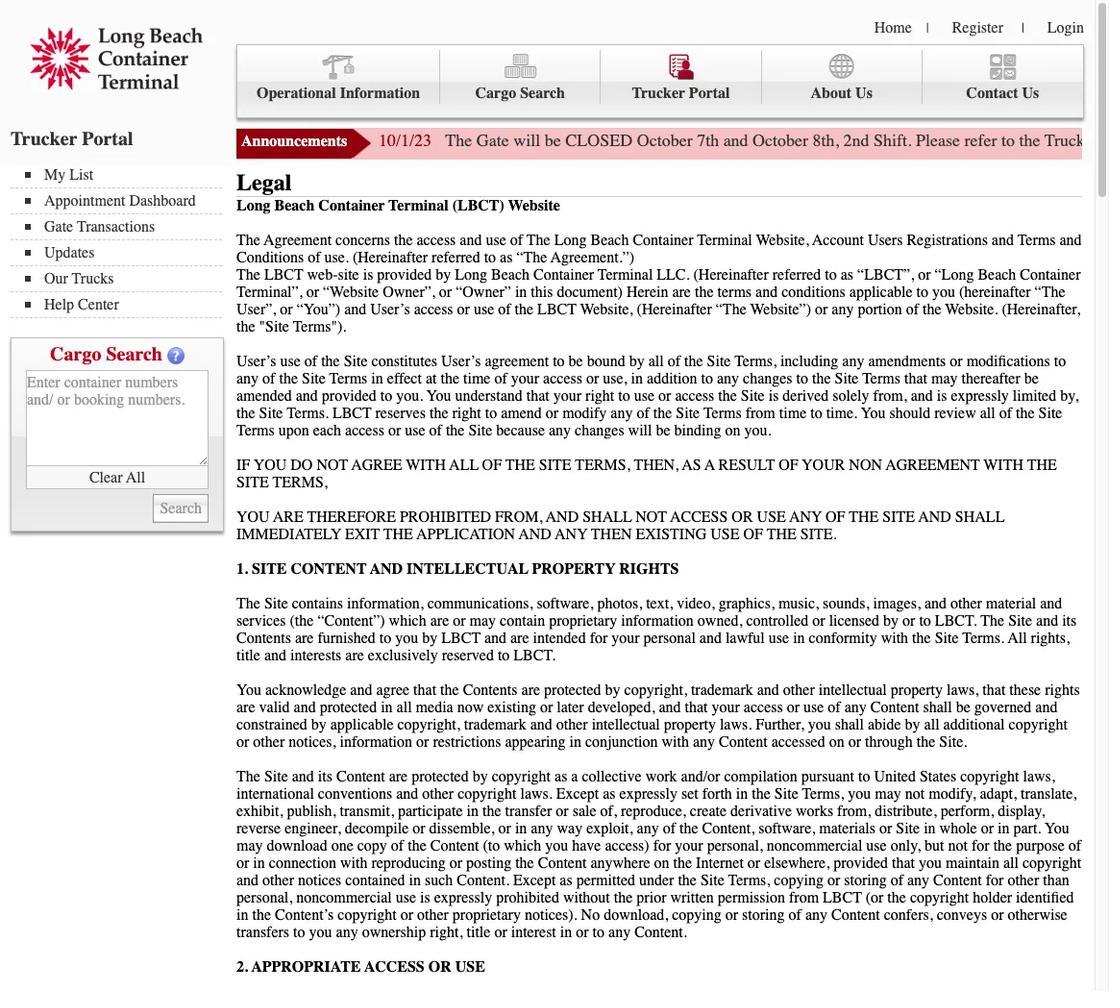 Task type: vqa. For each thing, say whether or not it's contained in the screenshot.
proprietary within The Site contains information, communications, software, photos, text, video, graphics, music, sounds, images, and other material and services (the "Content") which are or may contain proprietary information owned, controlled or licensed by or to LBCT. The Site and its Contents are furnished to you by LBCT and are intended for your personal and lawful use in conformity with the Site Terms. All rights, title and interests are exclusively reserved to LBCT.
yes



Task type: describe. For each thing, give the bounding box(es) containing it.
2 | from the left
[[1022, 20, 1025, 37]]

music,
[[779, 595, 820, 613]]

are left intended
[[511, 630, 530, 647]]

and left "later"
[[531, 717, 553, 734]]

other up further,
[[784, 682, 815, 699]]

is inside the site and its content are protected by copyright as a collective work and/or compilation pursuant to united states copyright laws, international conventions and other copyright laws. except as expressly set forth in the site terms, you may not modify, adapt, translate, exhibit, publish, transmit, participate in the transfer or sale of, reproduce, create derivative works from, distribute, perform, display, reverse engineer, decompile or dissemble, or in any way exploit, any of the content, software, materials or site in whole or in part. you may download one copy of the content (to which you have access) for your personal, noncommercial use only, but not for the purpose of or in connection with reproducing or posting the content anywhere on the internet or elsewhere, provided that you maintain all copyright and other notices contained in such content. except as permitted under the site terms, copying or storing of any content for other than personal, noncommercial use is expressly prohibited without the prior written permission from lbct (or the copyright holder identified in the content's copyright or other proprietary notices). no download, copying or storing of any content confers, conveys or otherwise transfers to you any ownership right, title or interest in or to any content.
[[420, 890, 431, 907]]

to down bound
[[619, 388, 631, 405]]

of down website
[[510, 232, 523, 249]]

contains
[[292, 595, 343, 613]]

lbct inside user's use of the site constitutes user's agreement to be bound by all of the site terms, including any amendments or modifications to any of the site terms in effect at the time of your access or use, in addition to any changes to the site terms that may thereafter be amended and provided to you.  you understand that your right to use or access the site is derived solely from, and is expressly limited by, the site terms. lbct reserves the right to amend or modify any of the site terms from time to time. you should review all of the site terms upon each access or use of the site because any changes will be binding on you.
[[333, 405, 372, 422]]

from,
[[495, 509, 543, 526]]

0 horizontal spatial referred
[[432, 249, 481, 266]]

1 vertical spatial terminal
[[698, 232, 753, 249]]

derived
[[783, 388, 829, 405]]

and down site
[[344, 301, 367, 318]]

material
[[987, 595, 1037, 613]]

2 horizontal spatial long
[[555, 232, 587, 249]]

site up exhibit,
[[264, 768, 288, 786]]

and left review
[[911, 388, 934, 405]]

appearing
[[505, 734, 566, 751]]

if
[[237, 457, 250, 474]]

solely
[[833, 388, 870, 405]]

on for pursuant
[[655, 855, 670, 872]]

1 horizontal spatial gate
[[477, 130, 509, 151]]

0 horizontal spatial terminal
[[389, 197, 449, 214]]

the down website
[[527, 232, 551, 249]]

as down account
[[841, 266, 854, 284]]

laws. inside you acknowledge and agree that the contents are protected by copyright, trademark and other intellectual property laws, that these rights are valid and protected in all media now existing or later developed, and that your access or use of any content shall be governed and constrained by applicable copyright, trademark and other intellectual property laws. further, you shall abide by all additional copyright or other notices, information or restrictions appearing in conjunction with any content accessed on or through the site.
[[720, 717, 752, 734]]

to right agreement
[[553, 353, 565, 370]]

trucker inside menu bar
[[632, 85, 686, 102]]

any left way
[[531, 820, 553, 838]]

use down (lbct) at the left of the page
[[486, 232, 507, 249]]

and up further,
[[758, 682, 780, 699]]

my list appointment dashboard gate transactions updates our trucks help center
[[44, 166, 196, 314]]

access inside you are therefore prohibited from, and shall not access or use any of the site and shall immediately exit the application and any then existing use of the site.
[[671, 509, 728, 526]]

site right addition
[[707, 353, 731, 370]]

herein
[[627, 284, 669, 301]]

addition
[[647, 370, 698, 388]]

0 vertical spatial website,
[[757, 232, 809, 249]]

reserves
[[376, 405, 426, 422]]

the inside the site contains information, communications, software, photos, text, video, graphics, music, sounds, images, and other material and services (the "content") which are or may contain proprietary information owned, controlled or licensed by or to lbct. the site and its contents are furnished to you by lbct and are intended for your personal and lawful use in conformity with the site terms. all rights, title and interests are exclusively reserved to lbct.
[[913, 630, 932, 647]]

international
[[237, 786, 314, 803]]

derivative
[[731, 803, 793, 820]]

any down user",
[[237, 370, 259, 388]]

of left create
[[663, 820, 676, 838]]

0 horizontal spatial any
[[555, 526, 588, 543]]

terms up should on the top right of page
[[863, 370, 901, 388]]

any up solely
[[843, 353, 865, 370]]

0 vertical spatial copyright,
[[625, 682, 688, 699]]

the left site.
[[767, 526, 797, 543]]

participate
[[398, 803, 463, 820]]

0 horizontal spatial changes
[[575, 422, 625, 440]]

the down 1.
[[237, 595, 261, 613]]

of right all
[[482, 457, 502, 474]]

holder
[[974, 890, 1013, 907]]

lawful
[[726, 630, 765, 647]]

agreement.")
[[551, 249, 635, 266]]

1 horizontal spatial content.
[[635, 924, 687, 942]]

1 horizontal spatial you.
[[745, 422, 772, 440]]

the right 10/1/23
[[446, 130, 472, 151]]

be left closed
[[545, 130, 561, 151]]

users
[[868, 232, 904, 249]]

transfers
[[237, 924, 290, 942]]

us for contact us
[[1023, 85, 1040, 102]]

in left effect
[[372, 370, 384, 388]]

download,
[[604, 907, 669, 924]]

to down account
[[826, 266, 837, 284]]

its inside the site and its content are protected by copyright as a collective work and/or compilation pursuant to united states copyright laws, international conventions and other copyright laws. except as expressly set forth in the site terms, you may not modify, adapt, translate, exhibit, publish, transmit, participate in the transfer or sale of, reproduce, create derivative works from, distribute, perform, display, reverse engineer, decompile or dissemble, or in any way exploit, any of the content, software, materials or site in whole or in part. you may download one copy of the content (to which you have access) for your personal, noncommercial use only, but not for the purpose of or in connection with reproducing or posting the content anywhere on the internet or elsewhere, provided that you maintain all copyright and other notices contained in such content. except as permitted under the site terms, copying or storing of any content for other than personal, noncommercial use is expressly prohibited without the prior written permission from lbct (or the copyright holder identified in the content's copyright or other proprietary notices). no download, copying or storing of any content confers, conveys or otherwise transfers to you any ownership right, title or interest in or to any content.
[[318, 768, 333, 786]]

2 vertical spatial long
[[455, 266, 488, 284]]

its inside the site contains information, communications, software, photos, text, video, graphics, music, sounds, images, and other material and services (the "content") which are or may contain proprietary information owned, controlled or licensed by or to lbct. the site and its contents are furnished to you by lbct and are intended for your personal and lawful use in conformity with the site terms. all rights, title and interests are exclusively reserved to lbct.
[[1063, 613, 1077, 630]]

your inside the site and its content are protected by copyright as a collective work and/or compilation pursuant to united states copyright laws, international conventions and other copyright laws. except as expressly set forth in the site terms, you may not modify, adapt, translate, exhibit, publish, transmit, participate in the transfer or sale of, reproduce, create derivative works from, distribute, perform, display, reverse engineer, decompile or dissemble, or in any way exploit, any of the content, software, materials or site in whole or in part. you may download one copy of the content (to which you have access) for your personal, noncommercial use only, but not for the purpose of or in connection with reproducing or posting the content anywhere on the internet or elsewhere, provided that you maintain all copyright and other notices contained in such content. except as permitted under the site terms, copying or storing of any content for other than personal, noncommercial use is expressly prohibited without the prior written permission from lbct (or the copyright holder identified in the content's copyright or other proprietary notices). no download, copying or storing of any content confers, conveys or otherwise transfers to you any ownership right, title or interest in or to any content.
[[675, 838, 704, 855]]

any right exploit,
[[637, 820, 659, 838]]

portal inside trucker portal link
[[689, 85, 730, 102]]

site left (the
[[264, 595, 288, 613]]

ownership
[[362, 924, 426, 942]]

account
[[813, 232, 865, 249]]

that left these at the bottom of the page
[[983, 682, 1006, 699]]

transfer
[[505, 803, 552, 820]]

container up concerns
[[319, 197, 385, 214]]

site
[[338, 266, 359, 284]]

create
[[690, 803, 727, 820]]

0 horizontal spatial terms,
[[273, 474, 328, 491]]

all inside the site and its content are protected by copyright as a collective work and/or compilation pursuant to united states copyright laws, international conventions and other copyright laws. except as expressly set forth in the site terms, you may not modify, adapt, translate, exhibit, publish, transmit, participate in the transfer or sale of, reproduce, create derivative works from, distribute, perform, display, reverse engineer, decompile or dissemble, or in any way exploit, any of the content, software, materials or site in whole or in part. you may download one copy of the content (to which you have access) for your personal, noncommercial use only, but not for the purpose of or in connection with reproducing or posting the content anywhere on the internet or elsewhere, provided that you maintain all copyright and other notices contained in such content. except as permitted under the site terms, copying or storing of any content for other than personal, noncommercial use is expressly prohibited without the prior written permission from lbct (or the copyright holder identified in the content's copyright or other proprietary notices). no download, copying or storing of any content confers, conveys or otherwise transfers to you any ownership right, title or interest in or to any content.
[[1004, 855, 1019, 872]]

"long
[[935, 266, 975, 284]]

content down way
[[538, 855, 587, 872]]

amended
[[237, 388, 292, 405]]

1 shall from the left
[[583, 509, 632, 526]]

2 with from the left
[[984, 457, 1024, 474]]

site right 1.
[[252, 561, 287, 578]]

2 horizontal spatial protected
[[544, 682, 602, 699]]

home
[[875, 19, 913, 37]]

access up modify
[[544, 370, 583, 388]]

any left abide
[[845, 699, 867, 717]]

of down terms").
[[305, 353, 318, 370]]

1 horizontal spatial terms,
[[576, 457, 631, 474]]

content's
[[275, 907, 334, 924]]

written
[[671, 890, 714, 907]]

transmit,
[[340, 803, 394, 820]]

your inside the site contains information, communications, software, photos, text, video, graphics, music, sounds, images, and other material and services (the "content") which are or may contain proprietary information owned, controlled or licensed by or to lbct. the site and its contents are furnished to you by lbct and are intended for your personal and lawful use in conformity with the site terms. all rights, title and interests are exclusively reserved to lbct.
[[612, 630, 640, 647]]

0 horizontal spatial long
[[237, 197, 271, 214]]

1 vertical spatial portal
[[82, 128, 133, 150]]

and right transmit,
[[396, 786, 419, 803]]

conveys
[[937, 907, 988, 924]]

information inside the site contains information, communications, software, photos, text, video, graphics, music, sounds, images, and other material and services (the "content") which are or may contain proprietary information owned, controlled or licensed by or to lbct. the site and its contents are furnished to you by lbct and are intended for your personal and lawful use in conformity with the site terms. all rights, title and interests are exclusively reserved to lbct.
[[622, 613, 694, 630]]

0 horizontal spatial expressly
[[434, 890, 493, 907]]

access up 'agree'
[[345, 422, 385, 440]]

which inside the site contains information, communications, software, photos, text, video, graphics, music, sounds, images, and other material and services (the "content") which are or may contain proprietary information owned, controlled or licensed by or to lbct. the site and its contents are furnished to you by lbct and are intended for your personal and lawful use in conformity with the site terms. all rights, title and interests are exclusively reserved to lbct.
[[389, 613, 427, 630]]

1 horizontal spatial "the
[[716, 301, 747, 318]]

use left only,
[[867, 838, 887, 855]]

for right access)
[[654, 838, 672, 855]]

may inside the site contains information, communications, software, photos, text, video, graphics, music, sounds, images, and other material and services (the "content") which are or may contain proprietary information owned, controlled or licensed by or to lbct. the site and its contents are furnished to you by lbct and are intended for your personal and lawful use in conformity with the site terms. all rights, title and interests are exclusively reserved to lbct.
[[470, 613, 496, 630]]

1 vertical spatial lbct.
[[514, 647, 556, 665]]

other down valid
[[253, 734, 285, 751]]

later
[[557, 699, 584, 717]]

to left amend
[[485, 405, 497, 422]]

0 horizontal spatial shall
[[836, 717, 865, 734]]

by down acknowledge
[[311, 717, 327, 734]]

provided inside the agreement concerns the access and use of the long beach container terminal website, account users registrations and terms and conditions of use. (hereinafter referred to as "the agreement.") the lbct web-site is provided by long beach container terminal llc. (hereinafter referred to as "lbct", or "long beach container terminal", or "website owner", or "owner" in this document)             herein are the terms and conditions applicable to you (hereinafter "the user", or "you") and user's access or use of the lbct website, (hereinafter "the website") or any portion of the website.             (hereinafter, the "site terms").
[[377, 266, 432, 284]]

on for site
[[726, 422, 741, 440]]

by inside user's use of the site constitutes user's agreement to be bound by all of the site terms, including any amendments or modifications to any of the site terms in effect at the time of your access or use, in addition to any changes to the site terms that may thereafter be amended and provided to you.  you understand that your right to use or access the site is derived solely from, and is expressly limited by, the site terms. lbct reserves the right to amend or modify any of the site terms from time to time. you should review all of the site terms upon each access or use of the site because any changes will be binding on you.
[[630, 353, 645, 370]]

should
[[890, 405, 931, 422]]

of left "limited"
[[1000, 405, 1013, 422]]

content left (to on the left of the page
[[431, 838, 479, 855]]

0 vertical spatial trademark
[[691, 682, 754, 699]]

0 horizontal spatial website,
[[581, 301, 633, 318]]

limited
[[1014, 388, 1057, 405]]

0 horizontal spatial protected
[[320, 699, 377, 717]]

anywhere
[[591, 855, 651, 872]]

2 horizontal spatial user's
[[441, 353, 481, 370]]

of right portion
[[907, 301, 919, 318]]

0 vertical spatial except
[[557, 786, 599, 803]]

decompile
[[345, 820, 409, 838]]

is inside the agreement concerns the access and use of the long beach container terminal website, account users registrations and terms and conditions of use. (hereinafter referred to as "the agreement.") the lbct web-site is provided by long beach container terminal llc. (hereinafter referred to as "lbct", or "long beach container terminal", or "website owner", or "owner" in this document)             herein are the terms and conditions applicable to you (hereinafter "the user", or "you") and user's access or use of the lbct website, (hereinafter "the website") or any portion of the website.             (hereinafter, the "site terms").
[[363, 266, 374, 284]]

0 horizontal spatial storing
[[743, 907, 785, 924]]

the inside the site and its content are protected by copyright as a collective work and/or compilation pursuant to united states copyright laws, international conventions and other copyright laws. except as expressly set forth in the site terms, you may not modify, adapt, translate, exhibit, publish, transmit, participate in the transfer or sale of, reproduce, create derivative works from, distribute, perform, display, reverse engineer, decompile or dissemble, or in any way exploit, any of the content, software, materials or site in whole or in part. you may download one copy of the content (to which you have access) for your personal, noncommercial use only, but not for the purpose of or in connection with reproducing or posting the content anywhere on the internet or elsewhere, provided that you maintain all copyright and other notices contained in such content. except as permitted under the site terms, copying or storing of any content for other than personal, noncommercial use is expressly prohibited without the prior written permission from lbct (or the copyright holder identified in the content's copyright or other proprietary notices). no download, copying or storing of any content confers, conveys or otherwise transfers to you any ownership right, title or interest in or to any content.
[[237, 768, 261, 786]]

0 vertical spatial noncommercial
[[767, 838, 863, 855]]

terms
[[718, 284, 752, 301]]

use.
[[325, 249, 349, 266]]

modify,
[[929, 786, 977, 803]]

applicable inside the agreement concerns the access and use of the long beach container terminal website, account users registrations and terms and conditions of use. (hereinafter referred to as "the agreement.") the lbct web-site is provided by long beach container terminal llc. (hereinafter referred to as "lbct", or "long beach container terminal", or "website owner", or "owner" in this document)             herein are the terms and conditions applicable to you (hereinafter "the user", or "you") and user's access or use of the lbct website, (hereinafter "the website") or any portion of the website.             (hereinafter, the "site terms").
[[850, 284, 913, 301]]

1 horizontal spatial referred
[[773, 266, 822, 284]]

display,
[[999, 803, 1046, 820]]

is right should on the top right of page
[[938, 388, 948, 405]]

1 horizontal spatial right
[[586, 388, 615, 405]]

1 vertical spatial cargo search
[[50, 343, 162, 365]]

1 vertical spatial property
[[664, 717, 716, 734]]

further,
[[756, 717, 805, 734]]

protected inside the site and its content are protected by copyright as a collective work and/or compilation pursuant to united states copyright laws, international conventions and other copyright laws. except as expressly set forth in the site terms, you may not modify, adapt, translate, exhibit, publish, transmit, participate in the transfer or sale of, reproduce, create derivative works from, distribute, perform, display, reverse engineer, decompile or dissemble, or in any way exploit, any of the content, software, materials or site in whole or in part. you may download one copy of the content (to which you have access) for your personal, noncommercial use only, but not for the purpose of or in connection with reproducing or posting the content anywhere on the internet or elsewhere, provided that you maintain all copyright and other notices contained in such content. except as permitted under the site terms, copying or storing of any content for other than personal, noncommercial use is expressly prohibited without the prior written permission from lbct (or the copyright holder identified in the content's copyright or other proprietary notices). no download, copying or storing of any content confers, conveys or otherwise transfers to you any ownership right, title or interest in or to any content.
[[412, 768, 469, 786]]

personal
[[644, 630, 696, 647]]

you inside the site contains information, communications, software, photos, text, video, graphics, music, sounds, images, and other material and services (the "content") which are or may contain proprietary information owned, controlled or licensed by or to lbct. the site and its contents are furnished to you by lbct and are intended for your personal and lawful use in conformity with the site terms. all rights, title and interests are exclusively reserved to lbct.
[[396, 630, 419, 647]]

lbct down agreement
[[264, 266, 304, 284]]

in left media
[[381, 699, 393, 717]]

that up because
[[527, 388, 550, 405]]

2. appropriate access or use
[[237, 959, 486, 976]]

conventions
[[318, 786, 393, 803]]

all left media
[[397, 699, 412, 717]]

may down exhibit,
[[237, 838, 263, 855]]

you inside the agreement concerns the access and use of the long beach container terminal website, account users registrations and terms and conditions of use. (hereinafter referred to as "the agreement.") the lbct web-site is provided by long beach container terminal llc. (hereinafter referred to as "lbct", or "long beach container terminal", or "website owner", or "owner" in this document)             herein are the terms and conditions applicable to you (hereinafter "the user", or "you") and user's access or use of the lbct website, (hereinafter "the website") or any portion of the website.             (hereinafter, the "site terms").
[[933, 284, 956, 301]]

registrations
[[907, 232, 989, 249]]

of right permission
[[789, 907, 802, 924]]

not inside you are therefore prohibited from, and shall not access or use any of the site and shall immediately exit the application and any then existing use of the site.
[[636, 509, 667, 526]]

0 horizontal spatial noncommercial
[[296, 890, 392, 907]]

1 vertical spatial or
[[429, 959, 452, 976]]

clear all button
[[26, 466, 209, 490]]

transactions
[[77, 218, 155, 236]]

information inside you acknowledge and agree that the contents are protected by copyright, trademark and other intellectual property laws, that these rights are valid and protected in all media now existing or later developed, and that your access or use of any content shall be governed and constrained by applicable copyright, trademark and other intellectual property laws. further, you shall abide by all additional copyright or other notices, information or restrictions appearing in conjunction with any content accessed on or through the site.
[[340, 734, 413, 751]]

is left derived on the right top of page
[[769, 388, 779, 405]]

notices).
[[525, 907, 578, 924]]

updates
[[44, 244, 95, 262]]

the agreement concerns the access and use of the long beach container terminal website, account users registrations and terms and conditions of use. (hereinafter referred to as "the agreement.") the lbct web-site is provided by long beach container terminal llc. (hereinafter referred to as "lbct", or "long beach container terminal", or "website owner", or "owner" in this document)             herein are the terms and conditions applicable to you (hereinafter "the user", or "you") and user's access or use of the lbct website, (hereinafter "the website") or any portion of the website.             (hereinafter, the "site terms").
[[237, 232, 1083, 336]]

terms down amended
[[237, 422, 275, 440]]

for up "conveys"
[[987, 872, 1005, 890]]

site left pursuant
[[775, 786, 799, 803]]

cargo inside "link"
[[476, 85, 517, 102]]

are up "reserved"
[[431, 613, 449, 630]]

2 horizontal spatial "the
[[1035, 284, 1066, 301]]

clear
[[89, 469, 123, 486]]

0 horizontal spatial personal,
[[237, 890, 293, 907]]

2 vertical spatial terminal
[[598, 266, 653, 284]]

of right reserves
[[430, 422, 442, 440]]

modify
[[563, 405, 607, 422]]

interest
[[511, 924, 557, 942]]

not inside if you do not agree with all of the site terms, then, as a result of your non agreement with the site terms,
[[317, 457, 348, 474]]

1 horizontal spatial property
[[891, 682, 944, 699]]

1 horizontal spatial personal,
[[708, 838, 764, 855]]

all right review
[[981, 405, 996, 422]]

and down (lbct) at the left of the page
[[460, 232, 482, 249]]

or inside you are therefore prohibited from, and shall not access or use any of the site and shall immediately exit the application and any then existing use of the site.
[[732, 509, 754, 526]]

long beach container terminal (lbct) website
[[237, 197, 561, 214]]

us for about us
[[856, 85, 873, 102]]

1 horizontal spatial shall
[[924, 699, 953, 717]]

0 horizontal spatial time
[[464, 370, 491, 388]]

to up appropriate
[[293, 924, 305, 942]]

non
[[850, 457, 883, 474]]

be left binding
[[656, 422, 671, 440]]

0 horizontal spatial not
[[906, 786, 925, 803]]

of right purpose at the right bottom
[[1069, 838, 1082, 855]]

and right terms
[[756, 284, 778, 301]]

be right thereafter
[[1025, 370, 1040, 388]]

1 horizontal spatial lbct.
[[936, 613, 978, 630]]

you acknowledge and agree that the contents are protected by copyright, trademark and other intellectual property laws, that these rights are valid and protected in all media now existing or later developed, and that your access or use of any content shall be governed and constrained by applicable copyright, trademark and other intellectual property laws. further, you shall abide by all additional copyright or other notices, information or restrictions appearing in conjunction with any content accessed on or through the site.
[[237, 682, 1081, 751]]

site left derived on the right top of page
[[741, 388, 765, 405]]

the down because
[[506, 457, 536, 474]]

are inside the site and its content are protected by copyright as a collective work and/or compilation pursuant to united states copyright laws, international conventions and other copyright laws. except as expressly set forth in the site terms, you may not modify, adapt, translate, exhibit, publish, transmit, participate in the transfer or sale of, reproduce, create derivative works from, distribute, perform, display, reverse engineer, decompile or dissemble, or in any way exploit, any of the content, software, materials or site in whole or in part. you may download one copy of the content (to which you have access) for your personal, noncommercial use only, but not for the purpose of or in connection with reproducing or posting the content anywhere on the internet or elsewhere, provided that you maintain all copyright and other notices contained in such content. except as permitted under the site terms, copying or storing of any content for other than personal, noncommercial use is expressly prohibited without the prior written permission from lbct (or the copyright holder identified in the content's copyright or other proprietary notices). no download, copying or storing of any content confers, conveys or otherwise transfers to you any ownership right, title or interest in or to any content.
[[389, 768, 408, 786]]

your inside you acknowledge and agree that the contents are protected by copyright, trademark and other intellectual property laws, that these rights are valid and protected in all media now existing or later developed, and that your access or use of any content shall be governed and constrained by applicable copyright, trademark and other intellectual property laws. further, you shall abide by all additional copyright or other notices, information or restrictions appearing in conjunction with any content accessed on or through the site.
[[712, 699, 740, 717]]

laws, inside the site and its content are protected by copyright as a collective work and/or compilation pursuant to united states copyright laws, international conventions and other copyright laws. except as expressly set forth in the site terms, you may not modify, adapt, translate, exhibit, publish, transmit, participate in the transfer or sale of, reproduce, create derivative works from, distribute, perform, display, reverse engineer, decompile or dissemble, or in any way exploit, any of the content, software, materials or site in whole or in part. you may download one copy of the content (to which you have access) for your personal, noncommercial use only, but not for the purpose of or in connection with reproducing or posting the content anywhere on the internet or elsewhere, provided that you maintain all copyright and other notices contained in such content. except as permitted under the site terms, copying or storing of any content for other than personal, noncommercial use is expressly prohibited without the prior written permission from lbct (or the copyright holder identified in the content's copyright or other proprietary notices). no download, copying or storing of any content confers, conveys or otherwise transfers to you any ownership right, title or interest in or to any content.
[[1024, 768, 1056, 786]]

2 vertical spatial terms,
[[729, 872, 771, 890]]

furnished
[[318, 630, 376, 647]]

conjunction
[[586, 734, 658, 751]]

content left confers,
[[832, 907, 881, 924]]

help
[[44, 296, 74, 314]]

1 with from the left
[[406, 457, 446, 474]]

beach right '"long'
[[979, 266, 1017, 284]]

reproduce,
[[621, 803, 687, 820]]

the site contains information, communications, software, photos, text, video, graphics, music, sounds, images, and other material and services (the "content") which are or may contain proprietary information owned, controlled or licensed by or to lbct. the site and its contents are furnished to you by lbct and are intended for your personal and lawful use in conformity with the site terms. all rights, title and interests are exclusively reserved to lbct.
[[237, 595, 1077, 665]]

any up confers,
[[908, 872, 930, 890]]

terms. inside the site contains information, communications, software, photos, text, video, graphics, music, sounds, images, and other material and services (the "content") which are or may contain proprietary information owned, controlled or licensed by or to lbct. the site and its contents are furnished to you by lbct and are intended for your personal and lawful use in conformity with the site terms. all rights, title and interests are exclusively reserved to lbct.
[[963, 630, 1005, 647]]

posting
[[467, 855, 512, 872]]

(hereinafter
[[960, 284, 1032, 301]]

purpose
[[1017, 838, 1066, 855]]

have
[[573, 838, 602, 855]]

legal
[[237, 169, 292, 196]]

upon
[[279, 422, 309, 440]]

operational information link
[[238, 50, 441, 104]]

container down website
[[534, 266, 594, 284]]

you left the "have"
[[546, 838, 569, 855]]

from, inside the site and its content are protected by copyright as a collective work and/or compilation pursuant to united states copyright laws, international conventions and other copyright laws. except as expressly set forth in the site terms, you may not modify, adapt, translate, exhibit, publish, transmit, participate in the transfer or sale of, reproduce, create derivative works from, distribute, perform, display, reverse engineer, decompile or dissemble, or in any way exploit, any of the content, software, materials or site in whole or in part. you may download one copy of the content (to which you have access) for your personal, noncommercial use only, but not for the purpose of or in connection with reproducing or posting the content anywhere on the internet or elsewhere, provided that you maintain all copyright and other notices contained in such content. except as permitted under the site terms, copying or storing of any content for other than personal, noncommercial use is expressly prohibited without the prior written permission from lbct (or the copyright holder identified in the content's copyright or other proprietary notices). no download, copying or storing of any content confers, conveys or otherwise transfers to you any ownership right, title or interest in or to any content.
[[838, 803, 872, 820]]

restrictions
[[433, 734, 502, 751]]

from inside the site and its content are protected by copyright as a collective work and/or compilation pursuant to united states copyright laws, international conventions and other copyright laws. except as expressly set forth in the site terms, you may not modify, adapt, translate, exhibit, publish, transmit, participate in the transfer or sale of, reproduce, create derivative works from, distribute, perform, display, reverse engineer, decompile or dissemble, or in any way exploit, any of the content, software, materials or site in whole or in part. you may download one copy of the content (to which you have access) for your personal, noncommercial use only, but not for the purpose of or in connection with reproducing or posting the content anywhere on the internet or elsewhere, provided that you maintain all copyright and other notices contained in such content. except as permitted under the site terms, copying or storing of any content for other than personal, noncommercial use is expressly prohibited without the prior written permission from lbct (or the copyright holder identified in the content's copyright or other proprietary notices). no download, copying or storing of any content confers, conveys or otherwise transfers to you any ownership right, title or interest in or to any content.
[[790, 890, 820, 907]]

0 horizontal spatial copying
[[673, 907, 722, 924]]

rights,
[[1032, 630, 1071, 647]]

2 horizontal spatial use
[[758, 509, 787, 526]]

in inside the agreement concerns the access and use of the long beach container terminal website, account users registrations and terms and conditions of use. (hereinafter referred to as "the agreement.") the lbct web-site is provided by long beach container terminal llc. (hereinafter referred to as "lbct", or "long beach container terminal", or "website owner", or "owner" in this document)             herein are the terms and conditions applicable to you (hereinafter "the user", or "you") and user's access or use of the lbct website, (hereinafter "the website") or any portion of the website.             (hereinafter, the "site terms").
[[515, 284, 527, 301]]

for down perform,
[[972, 838, 990, 855]]

0 vertical spatial content.
[[457, 872, 510, 890]]

from, inside user's use of the site constitutes user's agreement to be bound by all of the site terms, including any amendments or modifications to any of the site terms in effect at the time of your access or use, in addition to any changes to the site terms that may thereafter be amended and provided to you.  you understand that your right to use or access the site is derived solely from, and is expressly limited by, the site terms. lbct reserves the right to amend or modify any of the site terms from time to time. you should review all of the site terms upon each access or use of the site because any changes will be binding on you.
[[874, 388, 908, 405]]

distribute,
[[875, 803, 937, 820]]

as up notices).
[[560, 872, 573, 890]]

your
[[802, 457, 846, 474]]

other down download
[[263, 872, 294, 890]]

which inside the site and its content are protected by copyright as a collective work and/or compilation pursuant to united states copyright laws, international conventions and other copyright laws. except as expressly set forth in the site terms, you may not modify, adapt, translate, exhibit, publish, transmit, participate in the transfer or sale of, reproduce, create derivative works from, distribute, perform, display, reverse engineer, decompile or dissemble, or in any way exploit, any of the content, software, materials or site in whole or in part. you may download one copy of the content (to which you have access) for your personal, noncommercial use only, but not for the purpose of or in connection with reproducing or posting the content anywhere on the internet or elsewhere, provided that you maintain all copyright and other notices contained in such content. except as permitted under the site terms, copying or storing of any content for other than personal, noncommercial use is expressly prohibited without the prior written permission from lbct (or the copyright holder identified in the content's copyright or other proprietary notices). no download, copying or storing of any content confers, conveys or otherwise transfers to you any ownership right, title or interest in or to any content.
[[504, 838, 542, 855]]

intended
[[533, 630, 586, 647]]

1 vertical spatial intellectual
[[592, 717, 660, 734]]

proprietary inside the site contains information, communications, software, photos, text, video, graphics, music, sounds, images, and other material and services (the "content") which are or may contain proprietary information owned, controlled or licensed by or to lbct. the site and its contents are furnished to you by lbct and are intended for your personal and lawful use in conformity with the site terms. all rights, title and interests are exclusively reserved to lbct.
[[549, 613, 618, 630]]

of left site.
[[744, 526, 764, 543]]

to left the "time."
[[811, 405, 823, 422]]

0 vertical spatial storing
[[845, 872, 887, 890]]

content,
[[703, 820, 755, 838]]

content
[[291, 561, 367, 578]]

1 vertical spatial trademark
[[464, 717, 527, 734]]

1 vertical spatial access
[[365, 959, 425, 976]]

constrained
[[237, 717, 308, 734]]

photos,
[[598, 595, 643, 613]]

of right "(or"
[[891, 872, 904, 890]]

1 vertical spatial time
[[780, 405, 807, 422]]

the right site.
[[850, 509, 879, 526]]

0 horizontal spatial search
[[106, 343, 162, 365]]

beach up agreement
[[275, 197, 315, 214]]

in up a
[[570, 734, 582, 751]]

reproducing
[[372, 855, 446, 872]]

and up publish,
[[292, 768, 314, 786]]

1 horizontal spatial any
[[790, 509, 823, 526]]

contact us link
[[923, 50, 1084, 104]]

0 horizontal spatial cargo
[[50, 343, 101, 365]]

1 vertical spatial except
[[514, 872, 556, 890]]

sale
[[573, 803, 597, 820]]

use right use, at top
[[635, 388, 655, 405]]

1 horizontal spatial changes
[[744, 370, 793, 388]]

and up information,
[[370, 561, 403, 578]]

operational
[[257, 85, 336, 102]]

with inside you acknowledge and agree that the contents are protected by copyright, trademark and other intellectual property laws, that these rights are valid and protected in all media now existing or later developed, and that your access or use of any content shall be governed and constrained by applicable copyright, trademark and other intellectual property laws. further, you shall abide by all additional copyright or other notices, information or restrictions appearing in conjunction with any content accessed on or through the site.
[[662, 734, 690, 751]]

video,
[[677, 595, 715, 613]]

1 vertical spatial trucker portal
[[11, 128, 133, 150]]

by inside the agreement concerns the access and use of the long beach container terminal website, account users registrations and terms and conditions of use. (hereinafter referred to as "the agreement.") the lbct web-site is provided by long beach container terminal llc. (hereinafter referred to as "lbct", or "long beach container terminal", or "website owner", or "owner" in this document)             herein are the terms and conditions applicable to you (hereinafter "the user", or "you") and user's access or use of the lbct website, (hereinafter "the website") or any portion of the website.             (hereinafter, the "site terms").
[[436, 266, 451, 284]]

content up transmit,
[[337, 768, 385, 786]]

to down information,
[[380, 630, 392, 647]]

this
[[531, 284, 553, 301]]

lbct inside the site contains information, communications, software, photos, text, video, graphics, music, sounds, images, and other material and services (the "content") which are or may contain proprietary information owned, controlled or licensed by or to lbct. the site and its contents are furnished to you by lbct and are intended for your personal and lawful use in conformity with the site terms. all rights, title and interests are exclusively reserved to lbct.
[[442, 630, 481, 647]]

to right "reserved"
[[498, 647, 510, 665]]

translate,
[[1021, 786, 1077, 803]]

access up binding
[[676, 388, 715, 405]]

access down the long beach container terminal (lbct) website
[[417, 232, 456, 249]]

search inside "cargo search" "link"
[[521, 85, 566, 102]]



Task type: locate. For each thing, give the bounding box(es) containing it.
storing
[[845, 872, 887, 890], [743, 907, 785, 924]]

terms inside the agreement concerns the access and use of the long beach container terminal website, account users registrations and terms and conditions of use. (hereinafter referred to as "the agreement.") the lbct web-site is provided by long beach container terminal llc. (hereinafter referred to as "lbct", or "long beach container terminal", or "website owner", or "owner" in this document)             herein are the terms and conditions applicable to you (hereinafter "the user", or "you") and user's access or use of the lbct website, (hereinafter "the website") or any portion of the website.             (hereinafter, the "site terms").
[[1018, 232, 1056, 249]]

2 horizontal spatial provided
[[834, 855, 889, 872]]

lbct left reserves
[[333, 405, 372, 422]]

all
[[126, 469, 145, 486], [1009, 630, 1028, 647]]

menu bar containing operational information
[[237, 44, 1085, 118]]

1 horizontal spatial not
[[949, 838, 969, 855]]

register link
[[953, 19, 1004, 37]]

0 vertical spatial copying
[[775, 872, 824, 890]]

None submit
[[153, 494, 209, 523]]

1 horizontal spatial will
[[629, 422, 653, 440]]

0 vertical spatial title
[[237, 647, 261, 665]]

are
[[273, 509, 304, 526]]

without
[[564, 890, 611, 907]]

updates link
[[25, 244, 222, 262]]

(to
[[483, 838, 500, 855]]

0 vertical spatial applicable
[[850, 284, 913, 301]]

appropriate
[[252, 959, 361, 976]]

use inside you acknowledge and agree that the contents are protected by copyright, trademark and other intellectual property laws, that these rights are valid and protected in all media now existing or later developed, and that your access or use of any content shall be governed and constrained by applicable copyright, trademark and other intellectual property laws. further, you shall abide by all additional copyright or other notices, information or restrictions appearing in conjunction with any content accessed on or through the site.
[[804, 699, 825, 717]]

1 horizontal spatial expressly
[[620, 786, 678, 803]]

time right at
[[464, 370, 491, 388]]

us right 'about'
[[856, 85, 873, 102]]

of inside you acknowledge and agree that the contents are protected by copyright, trademark and other intellectual property laws, that these rights are valid and protected in all media now existing or later developed, and that your access or use of any content shall be governed and constrained by applicable copyright, trademark and other intellectual property laws. further, you shall abide by all additional copyright or other notices, information or restrictions appearing in conjunction with any content accessed on or through the site.
[[828, 699, 841, 717]]

are up transmit,
[[389, 768, 408, 786]]

the left rights,
[[981, 613, 1005, 630]]

then
[[591, 526, 632, 543]]

from inside user's use of the site constitutes user's agreement to be bound by all of the site terms, including any amendments or modifications to any of the site terms in effect at the time of your access or use, in addition to any changes to the site terms that may thereafter be amended and provided to you.  you understand that your right to use or access the site is derived solely from, and is expressly limited by, the site terms. lbct reserves the right to amend or modify any of the site terms from time to time. you should review all of the site terms upon each access or use of the site because any changes will be binding on you.
[[746, 405, 776, 422]]

lbct inside the site and its content are protected by copyright as a collective work and/or compilation pursuant to united states copyright laws, international conventions and other copyright laws. except as expressly set forth in the site terms, you may not modify, adapt, translate, exhibit, publish, transmit, participate in the transfer or sale of, reproduce, create derivative works from, distribute, perform, display, reverse engineer, decompile or dissemble, or in any way exploit, any of the content, software, materials or site in whole or in part. you may download one copy of the content (to which you have access) for your personal, noncommercial use only, but not for the purpose of or in connection with reproducing or posting the content anywhere on the internet or elsewhere, provided that you maintain all copyright and other notices contained in such content. except as permitted under the site terms, copying or storing of any content for other than personal, noncommercial use is expressly prohibited without the prior written permission from lbct (or the copyright holder identified in the content's copyright or other proprietary notices). no download, copying or storing of any content confers, conveys or otherwise transfers to you any ownership right, title or interest in or to any content.
[[823, 890, 863, 907]]

may up review
[[932, 370, 958, 388]]

2 october from the left
[[753, 130, 809, 151]]

0 horizontal spatial trucker
[[11, 128, 77, 150]]

shall down agreement
[[956, 509, 1005, 526]]

on inside the site and its content are protected by copyright as a collective work and/or compilation pursuant to united states copyright laws, international conventions and other copyright laws. except as expressly set forth in the site terms, you may not modify, adapt, translate, exhibit, publish, transmit, participate in the transfer or sale of, reproduce, create derivative works from, distribute, perform, display, reverse engineer, decompile or dissemble, or in any way exploit, any of the content, software, materials or site in whole or in part. you may download one copy of the content (to which you have access) for your personal, noncommercial use only, but not for the purpose of or in connection with reproducing or posting the content anywhere on the internet or elsewhere, provided that you maintain all copyright and other notices contained in such content. except as permitted under the site terms, copying or storing of any content for other than personal, noncommercial use is expressly prohibited without the prior written permission from lbct (or the copyright holder identified in the content's copyright or other proprietary notices). no download, copying or storing of any content confers, conveys or otherwise transfers to you any ownership right, title or interest in or to any content.
[[655, 855, 670, 872]]

content.
[[457, 872, 510, 890], [635, 924, 687, 942]]

2 vertical spatial on
[[655, 855, 670, 872]]

copy
[[358, 838, 387, 855]]

provided inside user's use of the site constitutes user's agreement to be bound by all of the site terms, including any amendments or modifications to any of the site terms in effect at the time of your access or use, in addition to any changes to the site terms that may thereafter be amended and provided to you.  you understand that your right to use or access the site is derived solely from, and is expressly limited by, the site terms. lbct reserves the right to amend or modify any of the site terms from time to time. you should review all of the site terms upon each access or use of the site because any changes will be binding on you.
[[322, 388, 377, 405]]

owner",
[[383, 284, 436, 301]]

cargo search inside "link"
[[476, 85, 566, 102]]

are inside the agreement concerns the access and use of the long beach container terminal website, account users registrations and terms and conditions of use. (hereinafter referred to as "the agreement.") the lbct web-site is provided by long beach container terminal llc. (hereinafter referred to as "lbct", or "long beach container terminal", or "website owner", or "owner" in this document)             herein are the terms and conditions applicable to you (hereinafter "the user", or "you") and user's access or use of the lbct website, (hereinafter "the website") or any portion of the website.             (hereinafter, the "site terms").
[[673, 284, 691, 301]]

1 horizontal spatial not
[[636, 509, 667, 526]]

amend
[[501, 405, 542, 422]]

in right use, at top
[[632, 370, 643, 388]]

provided inside the site and its content are protected by copyright as a collective work and/or compilation pursuant to united states copyright laws, international conventions and other copyright laws. except as expressly set forth in the site terms, you may not modify, adapt, translate, exhibit, publish, transmit, participate in the transfer or sale of, reproduce, create derivative works from, distribute, perform, display, reverse engineer, decompile or dissemble, or in any way exploit, any of the content, software, materials or site in whole or in part. you may download one copy of the content (to which you have access) for your personal, noncommercial use only, but not for the purpose of or in connection with reproducing or posting the content anywhere on the internet or elsewhere, provided that you maintain all copyright and other notices contained in such content. except as permitted under the site terms, copying or storing of any content for other than personal, noncommercial use is expressly prohibited without the prior written permission from lbct (or the copyright holder identified in the content's copyright or other proprietary notices). no download, copying or storing of any content confers, conveys or otherwise transfers to you any ownership right, title or interest in or to any content.
[[834, 855, 889, 872]]

user's inside the agreement concerns the access and use of the long beach container terminal website, account users registrations and terms and conditions of use. (hereinafter referred to as "the agreement.") the lbct web-site is provided by long beach container terminal llc. (hereinafter referred to as "lbct", or "long beach container terminal", or "website owner", or "owner" in this document)             herein are the terms and conditions applicable to you (hereinafter "the user", or "you") and user's access or use of the lbct website, (hereinafter "the website") or any portion of the website.             (hereinafter, the "site terms").
[[371, 301, 410, 318]]

to left solely
[[797, 370, 809, 388]]

protected
[[544, 682, 602, 699], [320, 699, 377, 717], [412, 768, 469, 786]]

at
[[426, 370, 437, 388]]

0 horizontal spatial will
[[514, 130, 541, 151]]

1 horizontal spatial trucker
[[632, 85, 686, 102]]

understand
[[455, 388, 523, 405]]

copying down works
[[775, 872, 824, 890]]

1 horizontal spatial laws.
[[720, 717, 752, 734]]

and right from,
[[546, 509, 579, 526]]

to up 'by,'
[[1055, 353, 1067, 370]]

any down use, at top
[[611, 405, 633, 422]]

any right because
[[549, 422, 571, 440]]

otherwise
[[1008, 907, 1068, 924]]

pursuant
[[802, 768, 855, 786]]

binding
[[675, 422, 722, 440]]

on inside user's use of the site constitutes user's agreement to be bound by all of the site terms, including any amendments or modifications to any of the site terms in effect at the time of your access or use, in addition to any changes to the site terms that may thereafter be amended and provided to you.  you understand that your right to use or access the site is derived solely from, and is expressly limited by, the site terms. lbct reserves the right to amend or modify any of the site terms from time to time. you should review all of the site terms upon each access or use of the site because any changes will be binding on you.
[[726, 422, 741, 440]]

of left this
[[498, 301, 511, 318]]

0 horizontal spatial use
[[456, 959, 486, 976]]

use down "reproducing"
[[396, 890, 417, 907]]

any down elsewhere,
[[806, 907, 828, 924]]

"website
[[323, 284, 379, 301]]

1 horizontal spatial terminal
[[598, 266, 653, 284]]

"owner"
[[456, 284, 512, 301]]

2 horizontal spatial expressly
[[952, 388, 1010, 405]]

(hereinafter up owner",
[[353, 249, 428, 266]]

2 vertical spatial expressly
[[434, 890, 493, 907]]

1 horizontal spatial or
[[732, 509, 754, 526]]

maintain
[[946, 855, 1000, 872]]

you inside if you do not agree with all of the site terms, then, as a result of your non agreement with the site terms,
[[254, 457, 287, 474]]

you inside you acknowledge and agree that the contents are protected by copyright, trademark and other intellectual property laws, that these rights are valid and protected in all media now existing or later developed, and that your access or use of any content shall be governed and constrained by applicable copyright, trademark and other intellectual property laws. further, you shall abide by all additional copyright or other notices, information or restrictions appearing in conjunction with any content accessed on or through the site.
[[809, 717, 832, 734]]

0 horizontal spatial user's
[[237, 353, 276, 370]]

communications,
[[428, 595, 533, 613]]

then,
[[634, 457, 679, 474]]

terms,
[[576, 457, 631, 474], [273, 474, 328, 491]]

0 vertical spatial terms,
[[735, 353, 777, 370]]

you right the "time."
[[862, 405, 886, 422]]

1 horizontal spatial |
[[1022, 20, 1025, 37]]

laws, up display,
[[1024, 768, 1056, 786]]

copyright, down personal
[[625, 682, 688, 699]]

applicable
[[850, 284, 913, 301], [331, 717, 394, 734]]

acknowledge
[[265, 682, 347, 699]]

1 october from the left
[[637, 130, 693, 151]]

Enter container numbers and/ or booking numbers.  text field
[[26, 370, 209, 466]]

reverse
[[237, 820, 281, 838]]

software, inside the site contains information, communications, software, photos, text, video, graphics, music, sounds, images, and other material and services (the "content") which are or may contain proprietary information owned, controlled or licensed by or to lbct. the site and its contents are furnished to you by lbct and are intended for your personal and lawful use in conformity with the site terms. all rights, title and interests are exclusively reserved to lbct.
[[537, 595, 594, 613]]

0 horizontal spatial intellectual
[[592, 717, 660, 734]]

(hereinafter down llc.
[[637, 301, 712, 318]]

immediately
[[237, 526, 342, 543]]

0 vertical spatial its
[[1063, 613, 1077, 630]]

2 shall from the left
[[956, 509, 1005, 526]]

which
[[389, 613, 427, 630], [504, 838, 542, 855]]

1 vertical spatial proprietary
[[453, 907, 521, 924]]

user's
[[371, 301, 410, 318], [237, 353, 276, 370], [441, 353, 481, 370]]

with up work
[[662, 734, 690, 751]]

0 horizontal spatial trucker portal
[[11, 128, 133, 150]]

contain
[[500, 613, 546, 630]]

1 horizontal spatial user's
[[371, 301, 410, 318]]

0 horizontal spatial copyright,
[[398, 717, 461, 734]]

owned,
[[698, 613, 743, 630]]

0 horizontal spatial property
[[664, 717, 716, 734]]

you up constrained
[[237, 682, 262, 699]]

all inside "button"
[[126, 469, 145, 486]]

copyright
[[1009, 717, 1068, 734], [492, 768, 551, 786], [961, 768, 1020, 786], [458, 786, 517, 803], [1023, 855, 1082, 872], [911, 890, 970, 907], [338, 907, 397, 924]]

1 vertical spatial copyright,
[[398, 717, 461, 734]]

and up the property
[[519, 526, 552, 543]]

in down reverse
[[253, 855, 265, 872]]

1 vertical spatial long
[[555, 232, 587, 249]]

controlled
[[747, 613, 809, 630]]

any right no
[[609, 924, 631, 942]]

0 vertical spatial you.
[[396, 388, 423, 405]]

of left the your
[[779, 457, 799, 474]]

protected up notices,
[[320, 699, 377, 717]]

media
[[416, 699, 454, 717]]

contents
[[237, 630, 291, 647], [463, 682, 518, 699]]

in inside the site contains information, communications, software, photos, text, video, graphics, music, sounds, images, and other material and services (the "content") which are or may contain proprietary information owned, controlled or licensed by or to lbct. the site and its contents are furnished to you by lbct and are intended for your personal and lawful use in conformity with the site terms. all rights, title and interests are exclusively reserved to lbct.
[[794, 630, 806, 647]]

1 vertical spatial expressly
[[620, 786, 678, 803]]

(or
[[866, 890, 884, 907]]

site inside you are therefore prohibited from, and shall not access or use any of the site and shall immediately exit the application and any then existing use of the site.
[[883, 509, 916, 526]]

you down information,
[[396, 630, 419, 647]]

as up the "owner"
[[500, 249, 513, 266]]

laws, inside you acknowledge and agree that the contents are protected by copyright, trademark and other intellectual property laws, that these rights are valid and protected in all media now existing or later developed, and that your access or use of any content shall be governed and constrained by applicable copyright, trademark and other intellectual property laws. further, you shall abide by all additional copyright or other notices, information or restrictions appearing in conjunction with any content accessed on or through the site.
[[947, 682, 979, 699]]

not left the modify,
[[906, 786, 925, 803]]

confers,
[[885, 907, 934, 924]]

proprietary down the property
[[549, 613, 618, 630]]

0 horizontal spatial |
[[927, 20, 930, 37]]

0 horizontal spatial access
[[365, 959, 425, 976]]

and down agreement
[[919, 509, 952, 526]]

content. down prior
[[635, 924, 687, 942]]

by inside the site and its content are protected by copyright as a collective work and/or compilation pursuant to united states copyright laws, international conventions and other copyright laws. except as expressly set forth in the site terms, you may not modify, adapt, translate, exhibit, publish, transmit, participate in the transfer or sale of, reproduce, create derivative works from, distribute, perform, display, reverse engineer, decompile or dissemble, or in any way exploit, any of the content, software, materials or site in whole or in part. you may download one copy of the content (to which you have access) for your personal, noncommercial use only, but not for the purpose of or in connection with reproducing or posting the content anywhere on the internet or elsewhere, provided that you maintain all copyright and other notices contained in such content. except as permitted under the site terms, copying or storing of any content for other than personal, noncommercial use is expressly prohibited without the prior written permission from lbct (or the copyright holder identified in the content's copyright or other proprietary notices). no download, copying or storing of any content confers, conveys or otherwise transfers to you any ownership right, title or interest in or to any content.
[[473, 768, 488, 786]]

0 horizontal spatial laws.
[[521, 786, 553, 803]]

for right intended
[[590, 630, 608, 647]]

shift.
[[874, 130, 912, 151]]

0 horizontal spatial not
[[317, 457, 348, 474]]

1 vertical spatial content.
[[635, 924, 687, 942]]

terms, down content,
[[729, 872, 771, 890]]

menu bar
[[237, 44, 1085, 118], [11, 164, 232, 318]]

in left this
[[515, 284, 527, 301]]

is right site
[[363, 266, 374, 284]]

site down understand
[[469, 422, 493, 440]]

1 horizontal spatial title
[[467, 924, 491, 942]]

site down addition
[[676, 405, 700, 422]]

|
[[927, 20, 930, 37], [1022, 20, 1025, 37]]

site down agreement
[[883, 509, 916, 526]]

0 vertical spatial long
[[237, 197, 271, 214]]

0 vertical spatial changes
[[744, 370, 793, 388]]

1 horizontal spatial with
[[662, 734, 690, 751]]

1 vertical spatial applicable
[[331, 717, 394, 734]]

you
[[427, 388, 452, 405], [862, 405, 886, 422], [237, 682, 262, 699], [1046, 820, 1070, 838]]

any inside the agreement concerns the access and use of the long beach container terminal website, account users registrations and terms and conditions of use. (hereinafter referred to as "the agreement.") the lbct web-site is provided by long beach container terminal llc. (hereinafter referred to as "lbct", or "long beach container terminal", or "website owner", or "owner" in this document)             herein are the terms and conditions applicable to you (hereinafter "the user", or "you") and user's access or use of the lbct website, (hereinafter "the website") or any portion of the website.             (hereinafter, the "site terms").
[[832, 301, 855, 318]]

protected up participate
[[412, 768, 469, 786]]

0 horizontal spatial on
[[655, 855, 670, 872]]

1 vertical spatial trucker
[[11, 128, 77, 150]]

in down music,
[[794, 630, 806, 647]]

0 horizontal spatial lbct.
[[514, 647, 556, 665]]

you inside the site and its content are protected by copyright as a collective work and/or compilation pursuant to united states copyright laws, international conventions and other copyright laws. except as expressly set forth in the site terms, you may not modify, adapt, translate, exhibit, publish, transmit, participate in the transfer or sale of, reproduce, create derivative works from, distribute, perform, display, reverse engineer, decompile or dissemble, or in any way exploit, any of the content, software, materials or site in whole or in part. you may download one copy of the content (to which you have access) for your personal, noncommercial use only, but not for the purpose of or in connection with reproducing or posting the content anywhere on the internet or elsewhere, provided that you maintain all copyright and other notices contained in such content. except as permitted under the site terms, copying or storing of any content for other than personal, noncommercial use is expressly prohibited without the prior written permission from lbct (or the copyright holder identified in the content's copyright or other proprietary notices). no download, copying or storing of any content confers, conveys or otherwise transfers to you any ownership right, title or interest in or to any content.
[[1046, 820, 1070, 838]]

you inside you acknowledge and agree that the contents are protected by copyright, trademark and other intellectual property laws, that these rights are valid and protected in all media now existing or later developed, and that your access or use of any content shall be governed and constrained by applicable copyright, trademark and other intellectual property laws. further, you shall abide by all additional copyright or other notices, information or restrictions appearing in conjunction with any content accessed on or through the site.
[[237, 682, 262, 699]]

of left use.
[[308, 249, 321, 266]]

intellectual
[[407, 561, 529, 578]]

your
[[511, 370, 540, 388], [554, 388, 582, 405], [612, 630, 640, 647], [712, 699, 740, 717], [675, 838, 704, 855]]

site up these at the bottom of the page
[[1009, 613, 1033, 630]]

the
[[506, 457, 536, 474], [1028, 457, 1058, 474], [850, 509, 879, 526], [384, 526, 413, 543], [767, 526, 797, 543]]

with down decompile at the left of page
[[340, 855, 368, 872]]

1 vertical spatial laws.
[[521, 786, 553, 803]]

terms up (hereinafter
[[1018, 232, 1056, 249]]

its down notices,
[[318, 768, 333, 786]]

with inside the site contains information, communications, software, photos, text, video, graphics, music, sounds, images, and other material and services (the "content") which are or may contain proprietary information owned, controlled or licensed by or to lbct. the site and its contents are furnished to you by lbct and are intended for your personal and lawful use in conformity with the site terms. all rights, title and interests are exclusively reserved to lbct.
[[882, 630, 909, 647]]

0 horizontal spatial software,
[[537, 595, 594, 613]]

0 vertical spatial search
[[521, 85, 566, 102]]

in left the such
[[409, 872, 421, 890]]

menu bar containing my list
[[11, 164, 232, 318]]

in right forth
[[737, 786, 749, 803]]

terms. inside user's use of the site constitutes user's agreement to be bound by all of the site terms, including any amendments or modifications to any of the site terms in effect at the time of your access or use, in addition to any changes to the site terms that may thereafter be amended and provided to you.  you understand that your right to use or access the site is derived solely from, and is expressly limited by, the site terms. lbct reserves the right to amend or modify any of the site terms from time to time. you should review all of the site terms upon each access or use of the site because any changes will be binding on you.
[[287, 405, 329, 422]]

0 vertical spatial gate
[[477, 130, 509, 151]]

october left 7th
[[637, 130, 693, 151]]

1 horizontal spatial us
[[1023, 85, 1040, 102]]

set
[[682, 786, 699, 803]]

use left this
[[474, 301, 495, 318]]

contents inside the site contains information, communications, software, photos, text, video, graphics, music, sounds, images, and other material and services (the "content") which are or may contain proprietary information owned, controlled or licensed by or to lbct. the site and its contents are furnished to you by lbct and are intended for your personal and lawful use in conformity with the site terms. all rights, title and interests are exclusively reserved to lbct.
[[237, 630, 291, 647]]

on
[[726, 422, 741, 440], [830, 734, 845, 751], [655, 855, 670, 872]]

1 vertical spatial terms,
[[803, 786, 845, 803]]

with inside the site and its content are protected by copyright as a collective work and/or compilation pursuant to united states copyright laws, international conventions and other copyright laws. except as expressly set forth in the site terms, you may not modify, adapt, translate, exhibit, publish, transmit, participate in the transfer or sale of, reproduce, create derivative works from, distribute, perform, display, reverse engineer, decompile or dissemble, or in any way exploit, any of the content, software, materials or site in whole or in part. you may download one copy of the content (to which you have access) for your personal, noncommercial use only, but not for the purpose of or in connection with reproducing or posting the content anywhere on the internet or elsewhere, provided that you maintain all copyright and other notices contained in such content. except as permitted under the site terms, copying or storing of any content for other than personal, noncommercial use is expressly prohibited without the prior written permission from lbct (or the copyright holder identified in the content's copyright or other proprietary notices). no download, copying or storing of any content confers, conveys or otherwise transfers to you any ownership right, title or interest in or to any content.
[[340, 855, 368, 872]]

or
[[919, 266, 932, 284], [306, 284, 319, 301], [439, 284, 452, 301], [280, 301, 293, 318], [457, 301, 470, 318], [816, 301, 828, 318], [951, 353, 963, 370], [587, 370, 599, 388], [659, 388, 672, 405], [546, 405, 559, 422], [388, 422, 401, 440], [453, 613, 466, 630], [813, 613, 826, 630], [903, 613, 916, 630], [540, 699, 553, 717], [787, 699, 800, 717], [237, 734, 249, 751], [417, 734, 429, 751], [849, 734, 862, 751], [556, 803, 569, 820], [413, 820, 426, 838], [499, 820, 512, 838], [880, 820, 893, 838], [982, 820, 995, 838], [237, 855, 249, 872], [450, 855, 463, 872], [748, 855, 761, 872], [828, 872, 841, 890], [401, 907, 414, 924], [726, 907, 739, 924], [992, 907, 1005, 924], [495, 924, 508, 942], [576, 924, 589, 942]]

not
[[906, 786, 925, 803], [949, 838, 969, 855]]

to right addition
[[702, 370, 714, 388]]

0 vertical spatial information
[[622, 613, 694, 630]]

1 horizontal spatial intellectual
[[819, 682, 888, 699]]

0 horizontal spatial information
[[340, 734, 413, 751]]

1 vertical spatial its
[[318, 768, 333, 786]]

agree
[[352, 457, 402, 474]]

0 vertical spatial on
[[726, 422, 741, 440]]

0 vertical spatial provided
[[377, 266, 432, 284]]

the right the exit
[[384, 526, 413, 543]]

0 vertical spatial trucker portal
[[632, 85, 730, 102]]

noncommercial down "one"
[[296, 890, 392, 907]]

in right participate
[[467, 803, 479, 820]]

expressly inside user's use of the site constitutes user's agreement to be bound by all of the site terms, including any amendments or modifications to any of the site terms in effect at the time of your access or use, in addition to any changes to the site terms that may thereafter be amended and provided to you.  you understand that your right to use or access the site is derived solely from, and is expressly limited by, the site terms. lbct reserves the right to amend or modify any of the site terms from time to time. you should review all of the site terms upon each access or use of the site because any changes will be binding on you.
[[952, 388, 1010, 405]]

in
[[515, 284, 527, 301], [372, 370, 384, 388], [632, 370, 643, 388], [794, 630, 806, 647], [381, 699, 393, 717], [570, 734, 582, 751], [737, 786, 749, 803], [467, 803, 479, 820], [515, 820, 527, 838], [924, 820, 936, 838], [998, 820, 1010, 838], [253, 855, 265, 872], [409, 872, 421, 890], [237, 907, 249, 924], [561, 924, 573, 942]]

1 vertical spatial contents
[[463, 682, 518, 699]]

use inside the site contains information, communications, software, photos, text, video, graphics, music, sounds, images, and other material and services (the "content") which are or may contain proprietary information owned, controlled or licensed by or to lbct. the site and its contents are furnished to you by lbct and are intended for your personal and lawful use in conformity with the site terms. all rights, title and interests are exclusively reserved to lbct.
[[769, 630, 790, 647]]

list
[[69, 166, 93, 184]]

your down photos,
[[612, 630, 640, 647]]

0 vertical spatial contents
[[237, 630, 291, 647]]

gate inside my list appointment dashboard gate transactions updates our trucks help center
[[44, 218, 73, 236]]

my list link
[[25, 166, 222, 184]]

and right 7th
[[724, 130, 749, 151]]

0 vertical spatial all
[[126, 469, 145, 486]]

perform,
[[941, 803, 995, 820]]

other inside the site contains information, communications, software, photos, text, video, graphics, music, sounds, images, and other material and services (the "content") which are or may contain proprietary information owned, controlled or licensed by or to lbct. the site and its contents are furnished to you by lbct and are intended for your personal and lawful use in conformity with the site terms. all rights, title and interests are exclusively reserved to lbct.
[[951, 595, 983, 613]]

portal up 7th
[[689, 85, 730, 102]]

each
[[313, 422, 341, 440]]

the left agreement
[[237, 232, 261, 249]]

may inside user's use of the site constitutes user's agreement to be bound by all of the site terms, including any amendments or modifications to any of the site terms in effect at the time of your access or use, in addition to any changes to the site terms that may thereafter be amended and provided to you.  you understand that your right to use or access the site is derived solely from, and is expressly limited by, the site terms. lbct reserves the right to amend or modify any of the site terms from time to time. you should review all of the site terms upon each access or use of the site because any changes will be binding on you.
[[932, 370, 958, 388]]

trademark
[[691, 682, 754, 699], [464, 717, 527, 734]]

notices,
[[289, 734, 336, 751]]

1 horizontal spatial laws,
[[1024, 768, 1056, 786]]

1 horizontal spatial information
[[622, 613, 694, 630]]

terms, inside user's use of the site constitutes user's agreement to be bound by all of the site terms, including any amendments or modifications to any of the site terms in effect at the time of your access or use, in addition to any changes to the site terms that may thereafter be amended and provided to you.  you understand that your right to use or access the site is derived solely from, and is expressly limited by, the site terms. lbct reserves the right to amend or modify any of the site terms from time to time. you should review all of the site terms upon each access or use of the site because any changes will be binding on you.
[[735, 353, 777, 370]]

except up notices).
[[514, 872, 556, 890]]

1 vertical spatial from,
[[838, 803, 872, 820]]

10/1/23
[[379, 130, 432, 151]]

terms left effect
[[330, 370, 368, 388]]

1 horizontal spatial use
[[711, 526, 740, 543]]

all
[[450, 457, 479, 474]]

from, down the amendments
[[874, 388, 908, 405]]

site up the "time."
[[835, 370, 859, 388]]

copyright down maintain
[[911, 890, 970, 907]]

right,
[[430, 924, 463, 942]]

to
[[1002, 130, 1016, 151], [484, 249, 496, 266], [826, 266, 837, 284], [917, 284, 929, 301], [553, 353, 565, 370], [1055, 353, 1067, 370], [702, 370, 714, 388], [797, 370, 809, 388], [381, 388, 393, 405], [619, 388, 631, 405], [485, 405, 497, 422], [811, 405, 823, 422], [920, 613, 932, 630], [380, 630, 392, 647], [498, 647, 510, 665], [859, 768, 871, 786], [293, 924, 305, 942], [593, 924, 605, 942]]

0 vertical spatial time
[[464, 370, 491, 388]]

0 vertical spatial not
[[317, 457, 348, 474]]

2 horizontal spatial with
[[882, 630, 909, 647]]

1 horizontal spatial copying
[[775, 872, 824, 890]]

site up additional
[[935, 630, 959, 647]]

contents inside you acknowledge and agree that the contents are protected by copyright, trademark and other intellectual property laws, that these rights are valid and protected in all media now existing or later developed, and that your access or use of any content shall be governed and constrained by applicable copyright, trademark and other intellectual property laws. further, you shall abide by all additional copyright or other notices, information or restrictions appearing in conjunction with any content accessed on or through the site.
[[463, 682, 518, 699]]

1 us from the left
[[856, 85, 873, 102]]

1 horizontal spatial provided
[[377, 266, 432, 284]]

website")
[[751, 301, 812, 318]]

0 horizontal spatial you.
[[396, 388, 423, 405]]

laws. inside the site and its content are protected by copyright as a collective work and/or compilation pursuant to united states copyright laws, international conventions and other copyright laws. except as expressly set forth in the site terms, you may not modify, adapt, translate, exhibit, publish, transmit, participate in the transfer or sale of, reproduce, create derivative works from, distribute, perform, display, reverse engineer, decompile or dissemble, or in any way exploit, any of the content, software, materials or site in whole or in part. you may download one copy of the content (to which you have access) for your personal, noncommercial use only, but not for the purpose of or in connection with reproducing or posting the content anywhere on the internet or elsewhere, provided that you maintain all copyright and other notices contained in such content. except as permitted under the site terms, copying or storing of any content for other than personal, noncommercial use is expressly prohibited without the prior written permission from lbct (or the copyright holder identified in the content's copyright or other proprietary notices). no download, copying or storing of any content confers, conveys or otherwise transfers to you any ownership right, title or interest in or to any content.
[[521, 786, 553, 803]]

all
[[649, 353, 664, 370], [981, 405, 996, 422], [397, 699, 412, 717], [925, 717, 940, 734], [1004, 855, 1019, 872]]

shall down if you do not agree with all of the site terms, then, as a result of your non agreement with the site terms,
[[583, 509, 632, 526]]

are left valid
[[237, 699, 255, 717]]

you inside you are therefore prohibited from, and shall not access or use any of the site and shall immediately exit the application and any then existing use of the site.
[[237, 509, 270, 526]]

way
[[557, 820, 583, 838]]

in right (to on the left of the page
[[515, 820, 527, 838]]

work
[[646, 768, 678, 786]]

title inside the site contains information, communications, software, photos, text, video, graphics, music, sounds, images, and other material and services (the "content") which are or may contain proprietary information owned, controlled or licensed by or to lbct. the site and its contents are furnished to you by lbct and are intended for your personal and lawful use in conformity with the site terms. all rights, title and interests are exclusively reserved to lbct.
[[237, 647, 261, 665]]

0 vertical spatial trucker
[[632, 85, 686, 102]]

2 us from the left
[[1023, 85, 1040, 102]]

applicable inside you acknowledge and agree that the contents are protected by copyright, trademark and other intellectual property laws, that these rights are valid and protected in all media now existing or later developed, and that your access or use of any content shall be governed and constrained by applicable copyright, trademark and other intellectual property laws. further, you shall abide by all additional copyright or other notices, information or restrictions appearing in conjunction with any content accessed on or through the site.
[[331, 717, 394, 734]]

site.
[[801, 526, 837, 543]]

additional
[[944, 717, 1006, 734]]

help center link
[[25, 296, 222, 314]]

0 horizontal spatial october
[[637, 130, 693, 151]]

the up exhibit,
[[237, 768, 261, 786]]

0 horizontal spatial from
[[746, 405, 776, 422]]

expressly
[[952, 388, 1010, 405], [620, 786, 678, 803], [434, 890, 493, 907]]

2.
[[237, 959, 248, 976]]

only,
[[891, 838, 921, 855]]

all inside the site contains information, communications, software, photos, text, video, graphics, music, sounds, images, and other material and services (the "content") which are or may contain proprietary information owned, controlled or licensed by or to lbct. the site and its contents are furnished to you by lbct and are intended for your personal and lawful use in conformity with the site terms. all rights, title and interests are exclusively reserved to lbct.
[[1009, 630, 1028, 647]]

october
[[637, 130, 693, 151], [753, 130, 809, 151]]

1 horizontal spatial cargo
[[476, 85, 517, 102]]

center
[[78, 296, 119, 314]]

1 horizontal spatial which
[[504, 838, 542, 855]]

now
[[457, 699, 484, 717]]

copyright inside you acknowledge and agree that the contents are protected by copyright, trademark and other intellectual property laws, that these rights are valid and protected in all media now existing or later developed, and that your access or use of any content shall be governed and constrained by applicable copyright, trademark and other intellectual property laws. further, you shall abide by all additional copyright or other notices, information or restrictions appearing in conjunction with any content accessed on or through the site.
[[1009, 717, 1068, 734]]

modifications
[[967, 353, 1051, 370]]

site
[[539, 457, 572, 474], [237, 474, 269, 491], [883, 509, 916, 526], [252, 561, 287, 578]]

1 horizontal spatial noncommercial
[[767, 838, 863, 855]]

proprietary inside the site and its content are protected by copyright as a collective work and/or compilation pursuant to united states copyright laws, international conventions and other copyright laws. except as expressly set forth in the site terms, you may not modify, adapt, translate, exhibit, publish, transmit, participate in the transfer or sale of, reproduce, create derivative works from, distribute, perform, display, reverse engineer, decompile or dissemble, or in any way exploit, any of the content, software, materials or site in whole or in part. you may download one copy of the content (to which you have access) for your personal, noncommercial use only, but not for the purpose of or in connection with reproducing or posting the content anywhere on the internet or elsewhere, provided that you maintain all copyright and other notices contained in such content. except as permitted under the site terms, copying or storing of any content for other than personal, noncommercial use is expressly prohibited without the prior written permission from lbct (or the copyright holder identified in the content's copyright or other proprietary notices). no download, copying or storing of any content confers, conveys or otherwise transfers to you any ownership right, title or interest in or to any content.
[[453, 907, 521, 924]]

1 vertical spatial you.
[[745, 422, 772, 440]]

existing
[[488, 699, 537, 717]]

your left further,
[[712, 699, 740, 717]]

trucker portal link
[[601, 50, 762, 104]]

by
[[436, 266, 451, 284], [630, 353, 645, 370], [884, 613, 899, 630], [423, 630, 438, 647], [606, 682, 621, 699], [311, 717, 327, 734], [906, 717, 921, 734], [473, 768, 488, 786]]

title
[[237, 647, 261, 665], [467, 924, 491, 942]]

0 vertical spatial expressly
[[952, 388, 1010, 405]]

do
[[291, 457, 313, 474]]

or down result
[[732, 509, 754, 526]]

us right "contact"
[[1023, 85, 1040, 102]]

by right "later"
[[606, 682, 621, 699]]

(hereinafter right llc.
[[694, 266, 769, 284]]

0 horizontal spatial applicable
[[331, 717, 394, 734]]

about us
[[811, 85, 873, 102]]

title inside the site and its content are protected by copyright as a collective work and/or compilation pursuant to united states copyright laws, international conventions and other copyright laws. except as expressly set forth in the site terms, you may not modify, adapt, translate, exhibit, publish, transmit, participate in the transfer or sale of, reproduce, create derivative works from, distribute, perform, display, reverse engineer, decompile or dissemble, or in any way exploit, any of the content, software, materials or site in whole or in part. you may download one copy of the content (to which you have access) for your personal, noncommercial use only, but not for the purpose of or in connection with reproducing or posting the content anywhere on the internet or elsewhere, provided that you maintain all copyright and other notices contained in such content. except as permitted under the site terms, copying or storing of any content for other than personal, noncommercial use is expressly prohibited without the prior written permission from lbct (or the copyright holder identified in the content's copyright or other proprietary notices). no download, copying or storing of any content confers, conveys or otherwise transfers to you any ownership right, title or interest in or to any content.
[[467, 924, 491, 942]]

agreement
[[264, 232, 332, 249]]

0 horizontal spatial right
[[453, 405, 482, 422]]

access inside you acknowledge and agree that the contents are protected by copyright, trademark and other intellectual property laws, that these rights are valid and protected in all media now existing or later developed, and that your access or use of any content shall be governed and constrained by applicable copyright, trademark and other intellectual property laws. further, you shall abide by all additional copyright or other notices, information or restrictions appearing in conjunction with any content accessed on or through the site.
[[744, 699, 784, 717]]

conditions
[[237, 249, 304, 266]]

trucker portal inside menu bar
[[632, 85, 730, 102]]

software, inside the site and its content are protected by copyright as a collective work and/or compilation pursuant to united states copyright laws, international conventions and other copyright laws. except as expressly set forth in the site terms, you may not modify, adapt, translate, exhibit, publish, transmit, participate in the transfer or sale of, reproduce, create derivative works from, distribute, perform, display, reverse engineer, decompile or dissemble, or in any way exploit, any of the content, software, materials or site in whole or in part. you may download one copy of the content (to which you have access) for your personal, noncommercial use only, but not for the purpose of or in connection with reproducing or posting the content anywhere on the internet or elsewhere, provided that you maintain all copyright and other notices contained in such content. except as permitted under the site terms, copying or storing of any content for other than personal, noncommercial use is expressly prohibited without the prior written permission from lbct (or the copyright holder identified in the content's copyright or other proprietary notices). no download, copying or storing of any content confers, conveys or otherwise transfers to you any ownership right, title or interest in or to any content.
[[759, 820, 816, 838]]

0 vertical spatial cargo search
[[476, 85, 566, 102]]

1 vertical spatial website,
[[581, 301, 633, 318]]

personal, up transfers
[[237, 890, 293, 907]]

you up appropriate
[[309, 924, 332, 942]]

content up "conveys"
[[934, 872, 983, 890]]

contact us
[[967, 85, 1040, 102]]

that inside the site and its content are protected by copyright as a collective work and/or compilation pursuant to united states copyright laws, international conventions and other copyright laws. except as expressly set forth in the site terms, you may not modify, adapt, translate, exhibit, publish, transmit, participate in the transfer or sale of, reproduce, create derivative works from, distribute, perform, display, reverse engineer, decompile or dissemble, or in any way exploit, any of the content, software, materials or site in whole or in part. you may download one copy of the content (to which you have access) for your personal, noncommercial use only, but not for the purpose of or in connection with reproducing or posting the content anywhere on the internet or elsewhere, provided that you maintain all copyright and other notices contained in such content. except as permitted under the site terms, copying or storing of any content for other than personal, noncommercial use is expressly prohibited without the prior written permission from lbct (or the copyright holder identified in the content's copyright or other proprietary notices). no download, copying or storing of any content confers, conveys or otherwise transfers to you any ownership right, title or interest in or to any content.
[[893, 855, 916, 872]]

shall
[[583, 509, 632, 526], [956, 509, 1005, 526]]

0 horizontal spatial which
[[389, 613, 427, 630]]

for inside the site contains information, communications, software, photos, text, video, graphics, music, sounds, images, and other material and services (the "content") which are or may contain proprietary information owned, controlled or licensed by or to lbct. the site and its contents are furnished to you by lbct and are intended for your personal and lawful use in conformity with the site terms. all rights, title and interests are exclusively reserved to lbct.
[[590, 630, 608, 647]]

user's right at
[[441, 353, 481, 370]]

1 horizontal spatial with
[[984, 457, 1024, 474]]

1 | from the left
[[927, 20, 930, 37]]

| left login link
[[1022, 20, 1025, 37]]

be inside you acknowledge and agree that the contents are protected by copyright, trademark and other intellectual property laws, that these rights are valid and protected in all media now existing or later developed, and that your access or use of any content shall be governed and constrained by applicable copyright, trademark and other intellectual property laws. further, you shall abide by all additional copyright or other notices, information or restrictions appearing in conjunction with any content accessed on or through the site.
[[957, 699, 971, 717]]

conformity
[[809, 630, 878, 647]]

on inside you acknowledge and agree that the contents are protected by copyright, trademark and other intellectual property laws, that these rights are valid and protected in all media now existing or later developed, and that your access or use of any content shall be governed and constrained by applicable copyright, trademark and other intellectual property laws. further, you shall abide by all additional copyright or other notices, information or restrictions appearing in conjunction with any content accessed on or through the site.
[[830, 734, 845, 751]]

provided up each
[[322, 388, 377, 405]]

use down "site
[[280, 353, 301, 370]]

will inside user's use of the site constitutes user's agreement to be bound by all of the site terms, including any amendments or modifications to any of the site terms in effect at the time of your access or use, in addition to any changes to the site terms that may thereafter be amended and provided to you.  you understand that your right to use or access the site is derived solely from, and is expressly limited by, the site terms. lbct reserves the right to amend or modify any of the site terms from time to time. you should review all of the site terms upon each access or use of the site because any changes will be binding on you.
[[629, 422, 653, 440]]

access up the accessed in the right of the page
[[744, 699, 784, 717]]

0 horizontal spatial "the
[[517, 249, 548, 266]]

to up the "owner"
[[484, 249, 496, 266]]



